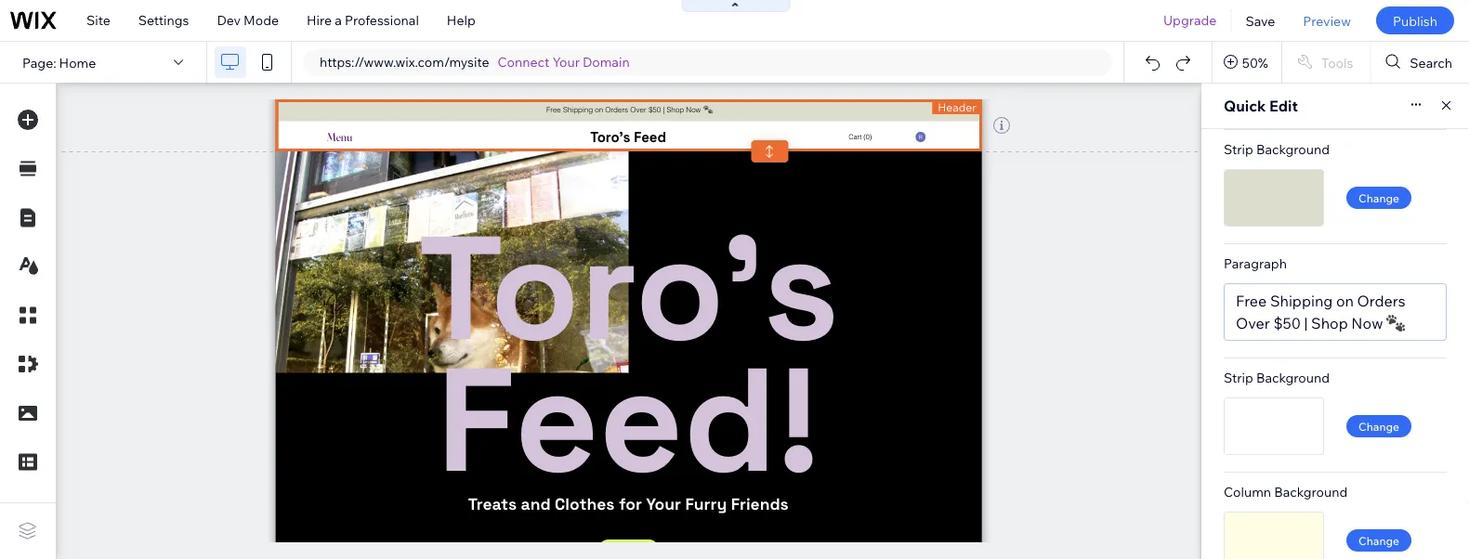 Task type: vqa. For each thing, say whether or not it's contained in the screenshot.
the topmost Background
yes



Task type: describe. For each thing, give the bounding box(es) containing it.
3 change from the top
[[1358, 534, 1399, 548]]

domain
[[583, 54, 630, 70]]

column background
[[1224, 484, 1348, 500]]

mode
[[244, 12, 279, 28]]

dev
[[217, 12, 241, 28]]

home
[[59, 54, 96, 70]]

50% button
[[1212, 42, 1281, 83]]

connect
[[498, 54, 550, 70]]

free shipping on orders over $50 | shop now 🐾
[[1236, 292, 1406, 333]]

strip background for column background
[[1224, 370, 1330, 386]]

over
[[1236, 314, 1270, 333]]

settings
[[138, 12, 189, 28]]

save
[[1246, 12, 1275, 29]]

🐾
[[1386, 314, 1401, 333]]

a
[[335, 12, 342, 28]]

strip for column background
[[1224, 370, 1253, 386]]

preview button
[[1289, 0, 1365, 41]]

site
[[86, 12, 110, 28]]

your
[[552, 54, 580, 70]]

change button for paragraph
[[1346, 187, 1411, 209]]

hire a professional
[[307, 12, 419, 28]]

background for paragraph
[[1256, 141, 1330, 157]]

background for column background
[[1256, 370, 1330, 386]]

publish button
[[1376, 7, 1454, 34]]

paragraph
[[1224, 256, 1287, 272]]

preview
[[1303, 12, 1351, 29]]

change for column background
[[1358, 420, 1399, 433]]

change button for column background
[[1346, 415, 1411, 438]]

$50
[[1273, 314, 1301, 333]]

strip for paragraph
[[1224, 141, 1253, 157]]



Task type: locate. For each thing, give the bounding box(es) containing it.
1 vertical spatial strip
[[1224, 370, 1253, 386]]

free
[[1236, 292, 1267, 310]]

professional
[[345, 12, 419, 28]]

change
[[1358, 191, 1399, 205], [1358, 420, 1399, 433], [1358, 534, 1399, 548]]

2 strip background from the top
[[1224, 370, 1330, 386]]

|
[[1304, 314, 1308, 333]]

quick
[[1224, 97, 1266, 115]]

edit
[[1269, 97, 1298, 115]]

header
[[938, 100, 976, 114], [938, 100, 976, 114]]

strip background down '$50'
[[1224, 370, 1330, 386]]

on
[[1336, 292, 1354, 310]]

help
[[447, 12, 475, 28]]

strip background for paragraph
[[1224, 141, 1330, 157]]

strip down quick
[[1224, 141, 1253, 157]]

change button
[[1346, 187, 1411, 209], [1346, 415, 1411, 438], [1346, 530, 1411, 552]]

1 change button from the top
[[1346, 187, 1411, 209]]

2 change button from the top
[[1346, 415, 1411, 438]]

2 vertical spatial change button
[[1346, 530, 1411, 552]]

1 change from the top
[[1358, 191, 1399, 205]]

0 vertical spatial strip background
[[1224, 141, 1330, 157]]

background down '$50'
[[1256, 370, 1330, 386]]

column
[[1224, 484, 1271, 500]]

change for paragraph
[[1358, 191, 1399, 205]]

upgrade
[[1163, 12, 1217, 28]]

2 vertical spatial change
[[1358, 534, 1399, 548]]

1 vertical spatial strip background
[[1224, 370, 1330, 386]]

0 vertical spatial strip
[[1224, 141, 1253, 157]]

save button
[[1232, 0, 1289, 41]]

background right column
[[1274, 484, 1348, 500]]

2 strip from the top
[[1224, 370, 1253, 386]]

shop
[[1311, 314, 1348, 333]]

shipping
[[1270, 292, 1333, 310]]

https://www.wix.com/mysite connect your domain
[[320, 54, 630, 70]]

https://www.wix.com/mysite
[[320, 54, 489, 70]]

background down edit
[[1256, 141, 1330, 157]]

quick edit
[[1224, 97, 1298, 115]]

search button
[[1371, 42, 1469, 83]]

search
[[1410, 54, 1452, 70]]

now
[[1351, 314, 1383, 333]]

strip background down edit
[[1224, 141, 1330, 157]]

strip
[[1224, 141, 1253, 157], [1224, 370, 1253, 386]]

background
[[1256, 141, 1330, 157], [1256, 370, 1330, 386], [1274, 484, 1348, 500]]

0 vertical spatial change button
[[1346, 187, 1411, 209]]

1 strip from the top
[[1224, 141, 1253, 157]]

1 strip background from the top
[[1224, 141, 1330, 157]]

dev mode
[[217, 12, 279, 28]]

publish
[[1393, 12, 1437, 29]]

0 vertical spatial change
[[1358, 191, 1399, 205]]

tools
[[1321, 54, 1353, 70]]

1 vertical spatial background
[[1256, 370, 1330, 386]]

strip down 'over'
[[1224, 370, 1253, 386]]

strip background
[[1224, 141, 1330, 157], [1224, 370, 1330, 386]]

2 vertical spatial background
[[1274, 484, 1348, 500]]

0 vertical spatial background
[[1256, 141, 1330, 157]]

1 vertical spatial change
[[1358, 420, 1399, 433]]

orders
[[1357, 292, 1406, 310]]

1 vertical spatial change button
[[1346, 415, 1411, 438]]

tools button
[[1282, 42, 1370, 83]]

2 change from the top
[[1358, 420, 1399, 433]]

3 change button from the top
[[1346, 530, 1411, 552]]

hire
[[307, 12, 332, 28]]

50%
[[1242, 54, 1268, 70]]



